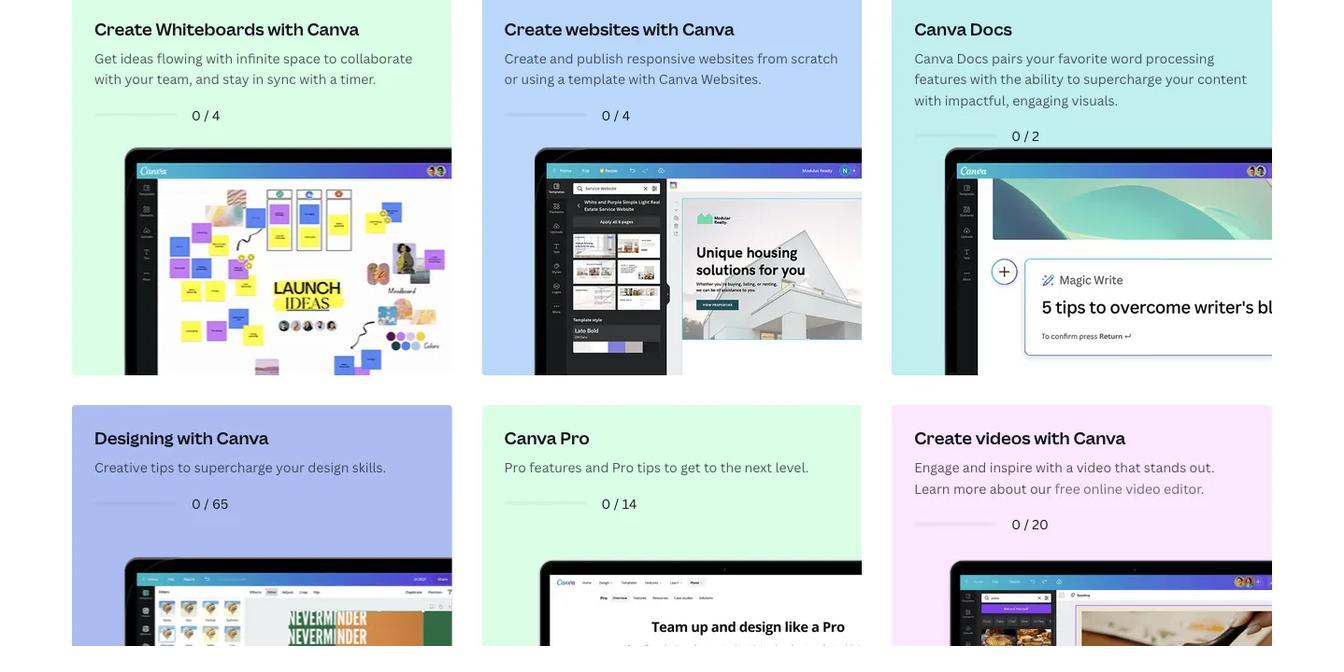 Task type: describe. For each thing, give the bounding box(es) containing it.
65
[[212, 495, 228, 513]]

tips inside designing with canva creative tips to supercharge your design skills.
[[151, 459, 174, 477]]

videos
[[976, 428, 1031, 450]]

visuals.
[[1072, 91, 1118, 109]]

the inside canva pro pro features and pro tips to get to the next level.
[[721, 459, 742, 477]]

skills.
[[352, 459, 386, 477]]

/ for with
[[204, 495, 209, 513]]

/ for websites
[[614, 106, 619, 124]]

free
[[1055, 480, 1081, 498]]

flowing
[[157, 49, 203, 67]]

features inside canva pro pro features and pro tips to get to the next level.
[[529, 459, 582, 477]]

your inside create whiteboards with canva get ideas flowing with infinite space to collaborate with your team, and stay in sync with a timer.
[[125, 70, 154, 88]]

create for create videos with canva
[[915, 428, 972, 450]]

with down get at left
[[94, 70, 122, 88]]

responsive
[[627, 49, 696, 67]]

tutorials designing image
[[78, 555, 452, 647]]

/ for whiteboards
[[204, 106, 209, 124]]

0 for docs
[[1012, 127, 1021, 145]]

tips inside canva pro pro features and pro tips to get to the next level.
[[637, 459, 661, 477]]

2 horizontal spatial pro
[[612, 459, 634, 477]]

2
[[1032, 127, 1040, 145]]

to left get
[[664, 459, 678, 477]]

or
[[505, 70, 518, 88]]

0 for websites
[[602, 106, 611, 124]]

canva inside canva pro pro features and pro tips to get to the next level.
[[505, 428, 557, 450]]

from
[[757, 49, 788, 67]]

inspire
[[990, 459, 1033, 477]]

create videos with canva
[[915, 428, 1126, 450]]

tutorials whiteboards image
[[78, 145, 452, 376]]

engage and inspire with a video that stands out. learn more about our
[[915, 459, 1215, 498]]

space
[[283, 49, 320, 67]]

scratch
[[791, 49, 838, 67]]

more
[[954, 480, 987, 498]]

to right get
[[704, 459, 717, 477]]

20
[[1032, 516, 1049, 534]]

engaging
[[1013, 91, 1069, 109]]

online
[[1084, 480, 1123, 498]]

ideas
[[120, 49, 154, 67]]

favorite
[[1058, 49, 1108, 67]]

14
[[622, 495, 637, 513]]

free online video editor link
[[1055, 480, 1201, 498]]

and inside canva pro pro features and pro tips to get to the next level.
[[585, 459, 609, 477]]

0 / 14
[[602, 495, 637, 513]]

tutorials pro image
[[488, 412, 862, 647]]

your down processing
[[1166, 70, 1194, 88]]

/ for docs
[[1024, 127, 1029, 145]]

creative
[[94, 459, 147, 477]]

create websites with canva image
[[488, 145, 862, 376]]

a inside engage and inspire with a video that stands out. learn more about our
[[1066, 459, 1074, 477]]

to inside create whiteboards with canva get ideas flowing with infinite space to collaborate with your team, and stay in sync with a timer.
[[324, 49, 337, 67]]

template
[[568, 70, 625, 88]]

with left impactful,
[[915, 91, 942, 109]]

with down responsive
[[629, 70, 656, 88]]

engage
[[915, 459, 960, 477]]

0 for pro
[[602, 495, 611, 513]]

0 for whiteboards
[[192, 106, 201, 124]]

and inside 'create websites with canva create and publish responsive websites from scratch or using a template with canva websites.'
[[550, 49, 574, 67]]

learn
[[915, 480, 950, 498]]

create whiteboards with canva get ideas flowing with infinite space to collaborate with your team, and stay in sync with a timer.
[[94, 17, 413, 88]]

sync
[[267, 70, 296, 88]]

designing with canva creative tips to supercharge your design skills.
[[94, 428, 386, 477]]

free online video editor .
[[1055, 480, 1204, 498]]

whiteboards
[[156, 17, 264, 40]]

your inside designing with canva creative tips to supercharge your design skills.
[[276, 459, 305, 477]]

designing
[[94, 428, 174, 450]]



Task type: locate. For each thing, give the bounding box(es) containing it.
to inside designing with canva creative tips to supercharge your design skills.
[[178, 459, 191, 477]]

with inside designing with canva creative tips to supercharge your design skills.
[[177, 428, 213, 450]]

to down favorite
[[1067, 70, 1081, 88]]

0 horizontal spatial pro
[[505, 459, 526, 477]]

your down ideas
[[125, 70, 154, 88]]

canva inside create whiteboards with canva get ideas flowing with infinite space to collaborate with your team, and stay in sync with a timer.
[[307, 17, 359, 40]]

using
[[521, 70, 555, 88]]

create for create websites with canva create and publish responsive websites from scratch or using a template with canva websites.
[[505, 17, 562, 40]]

video down that
[[1126, 480, 1161, 498]]

publish
[[577, 49, 624, 67]]

1 0 / 4 from the left
[[192, 106, 220, 124]]

1 tips from the left
[[151, 459, 174, 477]]

1 vertical spatial the
[[721, 459, 742, 477]]

a left timer. in the left top of the page
[[330, 70, 337, 88]]

with
[[268, 17, 304, 40], [643, 17, 679, 40], [206, 49, 233, 67], [94, 70, 122, 88], [299, 70, 327, 88], [629, 70, 656, 88], [970, 70, 998, 88], [915, 91, 942, 109], [177, 428, 213, 450], [1034, 428, 1070, 450], [1036, 459, 1063, 477]]

0 horizontal spatial the
[[721, 459, 742, 477]]

supercharge inside designing with canva creative tips to supercharge your design skills.
[[194, 459, 273, 477]]

0 left 14
[[602, 495, 611, 513]]

4 for websites
[[622, 106, 630, 124]]

1 4 from the left
[[212, 106, 220, 124]]

1 horizontal spatial supercharge
[[1084, 70, 1162, 88]]

create
[[94, 17, 152, 40], [505, 17, 562, 40], [505, 49, 547, 67], [915, 428, 972, 450]]

your left design
[[276, 459, 305, 477]]

to right space
[[324, 49, 337, 67]]

collaborate
[[340, 49, 413, 67]]

with up impactful,
[[970, 70, 998, 88]]

level.
[[775, 459, 809, 477]]

your
[[1026, 49, 1055, 67], [125, 70, 154, 88], [1166, 70, 1194, 88], [276, 459, 305, 477]]

0 horizontal spatial video
[[1077, 459, 1112, 477]]

1 horizontal spatial a
[[558, 70, 565, 88]]

our
[[1030, 480, 1052, 498]]

with up stay
[[206, 49, 233, 67]]

tips up 14
[[637, 459, 661, 477]]

supercharge up 65
[[194, 459, 273, 477]]

1 vertical spatial video
[[1126, 480, 1161, 498]]

with up our
[[1036, 459, 1063, 477]]

0 left the 2
[[1012, 127, 1021, 145]]

tutorials docs image
[[898, 145, 1272, 376]]

with down space
[[299, 70, 327, 88]]

the left next at the right of the page
[[721, 459, 742, 477]]

0 left 65
[[192, 495, 201, 513]]

0 down team,
[[192, 106, 201, 124]]

0 horizontal spatial features
[[529, 459, 582, 477]]

canva docs canva docs pairs your favorite word processing features with the ability to supercharge your content with impactful, engaging visuals.
[[915, 17, 1247, 109]]

a inside create whiteboards with canva get ideas flowing with infinite space to collaborate with your team, and stay in sync with a timer.
[[330, 70, 337, 88]]

0 / 4 down team,
[[192, 106, 220, 124]]

out.
[[1190, 459, 1215, 477]]

2 0 / 4 from the left
[[602, 106, 630, 124]]

1 horizontal spatial tips
[[637, 459, 661, 477]]

to right creative
[[178, 459, 191, 477]]

canva inside designing with canva creative tips to supercharge your design skills.
[[216, 428, 269, 450]]

tips
[[151, 459, 174, 477], [637, 459, 661, 477]]

features
[[915, 70, 967, 88], [529, 459, 582, 477]]

the down pairs
[[1001, 70, 1022, 88]]

design
[[308, 459, 349, 477]]

0 for with
[[192, 495, 201, 513]]

1 vertical spatial supercharge
[[194, 459, 273, 477]]

infinite
[[236, 49, 280, 67]]

get
[[94, 49, 117, 67]]

about
[[990, 480, 1027, 498]]

1 horizontal spatial pro
[[560, 428, 590, 450]]

and left stay
[[196, 70, 220, 88]]

pairs
[[992, 49, 1023, 67]]

team,
[[157, 70, 192, 88]]

a inside 'create websites with canva create and publish responsive websites from scratch or using a template with canva websites.'
[[558, 70, 565, 88]]

your up ability
[[1026, 49, 1055, 67]]

impactful,
[[945, 91, 1010, 109]]

0 vertical spatial docs
[[970, 17, 1012, 40]]

0 vertical spatial video
[[1077, 459, 1112, 477]]

1 horizontal spatial 0 / 4
[[602, 106, 630, 124]]

and inside engage and inspire with a video that stands out. learn more about our
[[963, 459, 987, 477]]

4 for whiteboards
[[212, 106, 220, 124]]

0 horizontal spatial a
[[330, 70, 337, 88]]

0 / 4 for websites
[[602, 106, 630, 124]]

video
[[1077, 459, 1112, 477], [1126, 480, 1161, 498]]

websites
[[566, 17, 640, 40], [699, 49, 754, 67]]

editor
[[1164, 480, 1201, 498]]

tutorials video image
[[898, 412, 1272, 647]]

with right the designing
[[177, 428, 213, 450]]

and up more
[[963, 459, 987, 477]]

processing
[[1146, 49, 1215, 67]]

the
[[1001, 70, 1022, 88], [721, 459, 742, 477]]

websites up websites.
[[699, 49, 754, 67]]

create for create whiteboards with canva get ideas flowing with infinite space to collaborate with your team, and stay in sync with a timer.
[[94, 17, 152, 40]]

1 vertical spatial websites
[[699, 49, 754, 67]]

video up online
[[1077, 459, 1112, 477]]

1 horizontal spatial 4
[[622, 106, 630, 124]]

with inside engage and inspire with a video that stands out. learn more about our
[[1036, 459, 1063, 477]]

docs
[[970, 17, 1012, 40], [957, 49, 989, 67]]

0 vertical spatial the
[[1001, 70, 1022, 88]]

ability
[[1025, 70, 1064, 88]]

1 vertical spatial features
[[529, 459, 582, 477]]

0 / 4 for whiteboards
[[192, 106, 220, 124]]

0 horizontal spatial 0 / 4
[[192, 106, 220, 124]]

to inside canva docs canva docs pairs your favorite word processing features with the ability to supercharge your content with impactful, engaging visuals.
[[1067, 70, 1081, 88]]

0 down template
[[602, 106, 611, 124]]

1 horizontal spatial features
[[915, 70, 967, 88]]

and up '0 / 14'
[[585, 459, 609, 477]]

0
[[192, 106, 201, 124], [602, 106, 611, 124], [1012, 127, 1021, 145], [192, 495, 201, 513], [602, 495, 611, 513], [1012, 516, 1021, 534]]

a right using
[[558, 70, 565, 88]]

with up responsive
[[643, 17, 679, 40]]

get
[[681, 459, 701, 477]]

/
[[204, 106, 209, 124], [614, 106, 619, 124], [1024, 127, 1029, 145], [204, 495, 209, 513], [614, 495, 619, 513], [1024, 516, 1029, 534]]

and inside create whiteboards with canva get ideas flowing with infinite space to collaborate with your team, and stay in sync with a timer.
[[196, 70, 220, 88]]

create websites with canva create and publish responsive websites from scratch or using a template with canva websites.
[[505, 17, 838, 88]]

1 horizontal spatial the
[[1001, 70, 1022, 88]]

docs left pairs
[[957, 49, 989, 67]]

and up using
[[550, 49, 574, 67]]

/ for pro
[[614, 495, 619, 513]]

websites up publish
[[566, 17, 640, 40]]

video inside engage and inspire with a video that stands out. learn more about our
[[1077, 459, 1112, 477]]

tips down the designing
[[151, 459, 174, 477]]

a up free
[[1066, 459, 1074, 477]]

the inside canva docs canva docs pairs your favorite word processing features with the ability to supercharge your content with impactful, engaging visuals.
[[1001, 70, 1022, 88]]

4
[[212, 106, 220, 124], [622, 106, 630, 124]]

0 horizontal spatial tips
[[151, 459, 174, 477]]

0 horizontal spatial 4
[[212, 106, 220, 124]]

that
[[1115, 459, 1141, 477]]

0 vertical spatial supercharge
[[1084, 70, 1162, 88]]

next
[[745, 459, 772, 477]]

stay
[[223, 70, 249, 88]]

0 / 65
[[192, 495, 228, 513]]

word
[[1111, 49, 1143, 67]]

1 horizontal spatial websites
[[699, 49, 754, 67]]

.
[[1201, 480, 1204, 498]]

canva pro pro features and pro tips to get to the next level.
[[505, 428, 809, 477]]

create inside create whiteboards with canva get ideas flowing with infinite space to collaborate with your team, and stay in sync with a timer.
[[94, 17, 152, 40]]

2 tips from the left
[[637, 459, 661, 477]]

and
[[550, 49, 574, 67], [196, 70, 220, 88], [585, 459, 609, 477], [963, 459, 987, 477]]

websites.
[[701, 70, 762, 88]]

to
[[324, 49, 337, 67], [1067, 70, 1081, 88], [178, 459, 191, 477], [664, 459, 678, 477], [704, 459, 717, 477]]

0 horizontal spatial supercharge
[[194, 459, 273, 477]]

timer.
[[340, 70, 376, 88]]

canva
[[307, 17, 359, 40], [682, 17, 735, 40], [915, 17, 967, 40], [915, 49, 954, 67], [659, 70, 698, 88], [216, 428, 269, 450], [505, 428, 557, 450], [1074, 428, 1126, 450]]

content
[[1198, 70, 1247, 88]]

0 / 20
[[1012, 516, 1049, 534]]

0 left 20
[[1012, 516, 1021, 534]]

pro
[[560, 428, 590, 450], [505, 459, 526, 477], [612, 459, 634, 477]]

features inside canva docs canva docs pairs your favorite word processing features with the ability to supercharge your content with impactful, engaging visuals.
[[915, 70, 967, 88]]

a
[[330, 70, 337, 88], [558, 70, 565, 88], [1066, 459, 1074, 477]]

stands
[[1144, 459, 1187, 477]]

1 vertical spatial docs
[[957, 49, 989, 67]]

with up engage and inspire with a video that stands out. learn more about our
[[1034, 428, 1070, 450]]

2 horizontal spatial a
[[1066, 459, 1074, 477]]

supercharge inside canva docs canva docs pairs your favorite word processing features with the ability to supercharge your content with impactful, engaging visuals.
[[1084, 70, 1162, 88]]

supercharge
[[1084, 70, 1162, 88], [194, 459, 273, 477]]

with up space
[[268, 17, 304, 40]]

supercharge down word
[[1084, 70, 1162, 88]]

0 / 4 down template
[[602, 106, 630, 124]]

0 vertical spatial features
[[915, 70, 967, 88]]

2 4 from the left
[[622, 106, 630, 124]]

0 vertical spatial websites
[[566, 17, 640, 40]]

0 horizontal spatial websites
[[566, 17, 640, 40]]

in
[[252, 70, 264, 88]]

0 / 4
[[192, 106, 220, 124], [602, 106, 630, 124]]

1 horizontal spatial video
[[1126, 480, 1161, 498]]

0 / 2
[[1012, 127, 1040, 145]]

docs up pairs
[[970, 17, 1012, 40]]



Task type: vqa. For each thing, say whether or not it's contained in the screenshot.
None button
no



